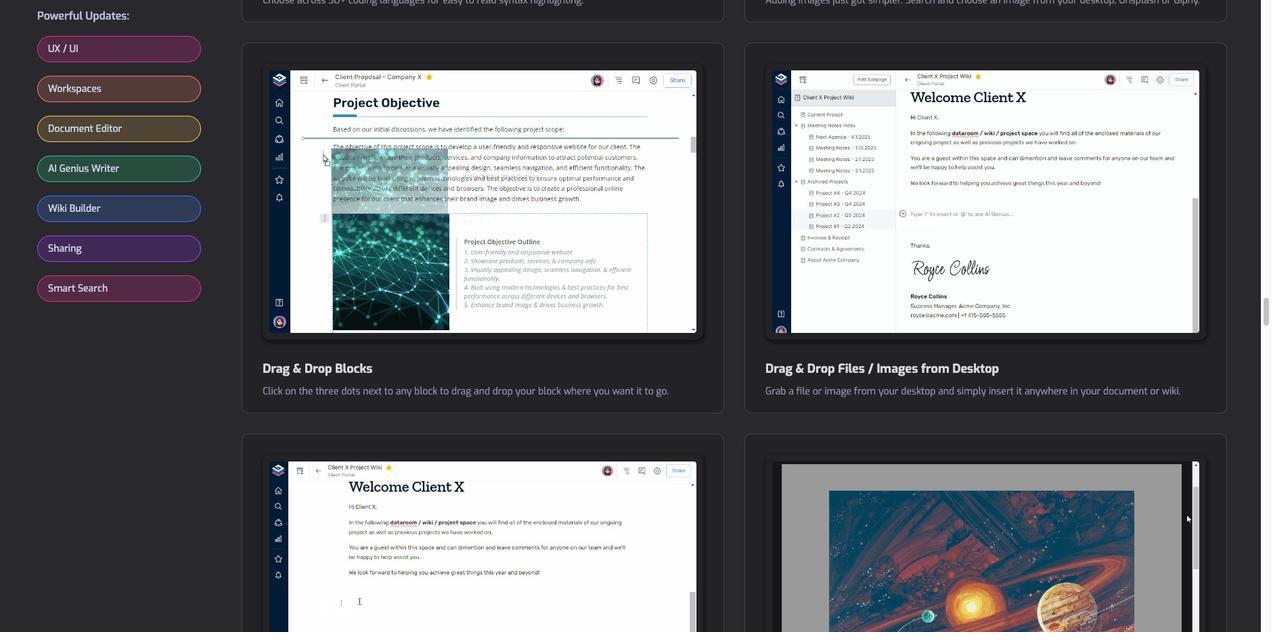 Task type: describe. For each thing, give the bounding box(es) containing it.
1 to from the left
[[385, 385, 394, 398]]

smart search
[[48, 282, 108, 295]]

ux
[[48, 43, 60, 56]]

drag for drag & drop files / images from desktop
[[766, 361, 793, 377]]

a
[[789, 385, 794, 398]]

list containing ux / ui
[[37, 36, 201, 316]]

any
[[396, 385, 412, 398]]

1 and from the left
[[474, 385, 490, 398]]

image
[[825, 385, 852, 398]]

document
[[48, 123, 93, 135]]

2 and from the left
[[939, 385, 955, 398]]

1 block from the left
[[415, 385, 438, 398]]

ai genius writer link
[[38, 156, 201, 182]]

writer
[[91, 163, 119, 175]]

workspaces
[[48, 83, 101, 96]]

wiki builder
[[48, 203, 101, 215]]

drag & drop blocks
[[263, 361, 373, 377]]

2 or from the left
[[1151, 385, 1160, 398]]

from for images
[[922, 361, 950, 377]]

workspaces link
[[38, 77, 201, 102]]

drag
[[452, 385, 472, 398]]

drop
[[493, 385, 513, 398]]

next
[[363, 385, 382, 398]]

insert
[[989, 385, 1015, 398]]

where
[[564, 385, 591, 398]]

1 horizontal spatial /
[[869, 361, 874, 377]]

builder
[[70, 203, 101, 215]]

document
[[1104, 385, 1148, 398]]

files
[[839, 361, 865, 377]]

& drop
[[796, 361, 836, 377]]

want
[[613, 385, 634, 398]]

desktop
[[902, 385, 936, 398]]

document editor
[[48, 123, 122, 135]]

grab a file or image from your desktop and simply insert it anywhere in your document or wiki.
[[766, 385, 1182, 398]]

images
[[877, 361, 919, 377]]

updates:
[[86, 9, 129, 23]]

wiki builder link
[[38, 196, 201, 221]]



Task type: vqa. For each thing, say whether or not it's contained in the screenshot.
"desktop"
yes



Task type: locate. For each thing, give the bounding box(es) containing it.
2 block from the left
[[538, 385, 562, 398]]

2 it from the left
[[1017, 385, 1023, 398]]

0 horizontal spatial block
[[415, 385, 438, 398]]

1 horizontal spatial from
[[922, 361, 950, 377]]

it right want
[[637, 385, 643, 398]]

to left the go.
[[645, 385, 654, 398]]

list
[[37, 36, 201, 316]]

simply
[[958, 385, 987, 398]]

2 to from the left
[[440, 385, 449, 398]]

or right file
[[813, 385, 823, 398]]

0 horizontal spatial or
[[813, 385, 823, 398]]

from up desktop
[[922, 361, 950, 377]]

1 horizontal spatial and
[[939, 385, 955, 398]]

search
[[78, 282, 108, 295]]

blocks
[[335, 361, 373, 377]]

block
[[415, 385, 438, 398], [538, 385, 562, 398]]

your right drop at the bottom of page
[[516, 385, 536, 398]]

1 vertical spatial /
[[869, 361, 874, 377]]

from down files
[[855, 385, 877, 398]]

in
[[1071, 385, 1079, 398]]

it right insert
[[1017, 385, 1023, 398]]

three
[[316, 385, 339, 398]]

and left simply
[[939, 385, 955, 398]]

0 horizontal spatial to
[[385, 385, 394, 398]]

1 vertical spatial from
[[855, 385, 877, 398]]

smart
[[48, 282, 75, 295]]

block left the where
[[538, 385, 562, 398]]

your down drag & drop files / images from desktop
[[879, 385, 899, 398]]

/
[[63, 43, 67, 56], [869, 361, 874, 377]]

2 horizontal spatial to
[[645, 385, 654, 398]]

drag & drop files / images from desktop
[[766, 361, 1000, 377]]

2 your from the left
[[879, 385, 899, 398]]

your right in
[[1081, 385, 1102, 398]]

0 horizontal spatial it
[[637, 385, 643, 398]]

and right drag at the bottom left of the page
[[474, 385, 490, 398]]

it
[[637, 385, 643, 398], [1017, 385, 1023, 398]]

sharing
[[48, 242, 82, 255]]

ai genius writer
[[48, 163, 119, 175]]

editor
[[96, 123, 122, 135]]

dots
[[342, 385, 361, 398]]

2 horizontal spatial your
[[1081, 385, 1102, 398]]

drag up grab
[[766, 361, 793, 377]]

to left any
[[385, 385, 394, 398]]

/ inside ux / ui link
[[63, 43, 67, 56]]

ui
[[69, 43, 78, 56]]

from for image
[[855, 385, 877, 398]]

or left wiki.
[[1151, 385, 1160, 398]]

to left drag at the bottom left of the page
[[440, 385, 449, 398]]

file
[[797, 385, 811, 398]]

click on the three dots next to any block to drag and drop your block where you want it to go.
[[263, 385, 670, 398]]

ux / ui link
[[38, 37, 201, 62]]

wiki
[[48, 203, 67, 215]]

1 drag from the left
[[263, 361, 290, 377]]

drag left & at left
[[263, 361, 290, 377]]

click
[[263, 385, 283, 398]]

and
[[474, 385, 490, 398], [939, 385, 955, 398]]

drop
[[305, 361, 332, 377]]

3 your from the left
[[1081, 385, 1102, 398]]

on
[[285, 385, 296, 398]]

powerful updates:
[[37, 9, 129, 23]]

block right any
[[415, 385, 438, 398]]

desktop
[[953, 361, 1000, 377]]

1 your from the left
[[516, 385, 536, 398]]

powerful
[[37, 9, 83, 23]]

drag for drag & drop blocks
[[263, 361, 290, 377]]

1 or from the left
[[813, 385, 823, 398]]

to
[[385, 385, 394, 398], [440, 385, 449, 398], [645, 385, 654, 398]]

your
[[516, 385, 536, 398], [879, 385, 899, 398], [1081, 385, 1102, 398]]

/ right files
[[869, 361, 874, 377]]

0 horizontal spatial and
[[474, 385, 490, 398]]

1 horizontal spatial to
[[440, 385, 449, 398]]

/ left ui
[[63, 43, 67, 56]]

1 horizontal spatial or
[[1151, 385, 1160, 398]]

sharing link
[[38, 236, 201, 261]]

0 horizontal spatial /
[[63, 43, 67, 56]]

from
[[922, 361, 950, 377], [855, 385, 877, 398]]

or
[[813, 385, 823, 398], [1151, 385, 1160, 398]]

anywhere
[[1025, 385, 1069, 398]]

1 it from the left
[[637, 385, 643, 398]]

smart search link
[[38, 276, 201, 301]]

you
[[594, 385, 610, 398]]

grab
[[766, 385, 787, 398]]

&
[[293, 361, 302, 377]]

2 drag from the left
[[766, 361, 793, 377]]

wiki.
[[1163, 385, 1182, 398]]

ux / ui
[[48, 43, 78, 56]]

0 vertical spatial from
[[922, 361, 950, 377]]

go.
[[657, 385, 670, 398]]

1 horizontal spatial drag
[[766, 361, 793, 377]]

1 horizontal spatial block
[[538, 385, 562, 398]]

0 horizontal spatial your
[[516, 385, 536, 398]]

0 vertical spatial /
[[63, 43, 67, 56]]

3 to from the left
[[645, 385, 654, 398]]

1 horizontal spatial it
[[1017, 385, 1023, 398]]

document editor link
[[38, 116, 201, 142]]

the
[[299, 385, 313, 398]]

drag
[[263, 361, 290, 377], [766, 361, 793, 377]]

ai genius
[[48, 163, 89, 175]]

0 horizontal spatial from
[[855, 385, 877, 398]]

1 horizontal spatial your
[[879, 385, 899, 398]]

0 horizontal spatial drag
[[263, 361, 290, 377]]



